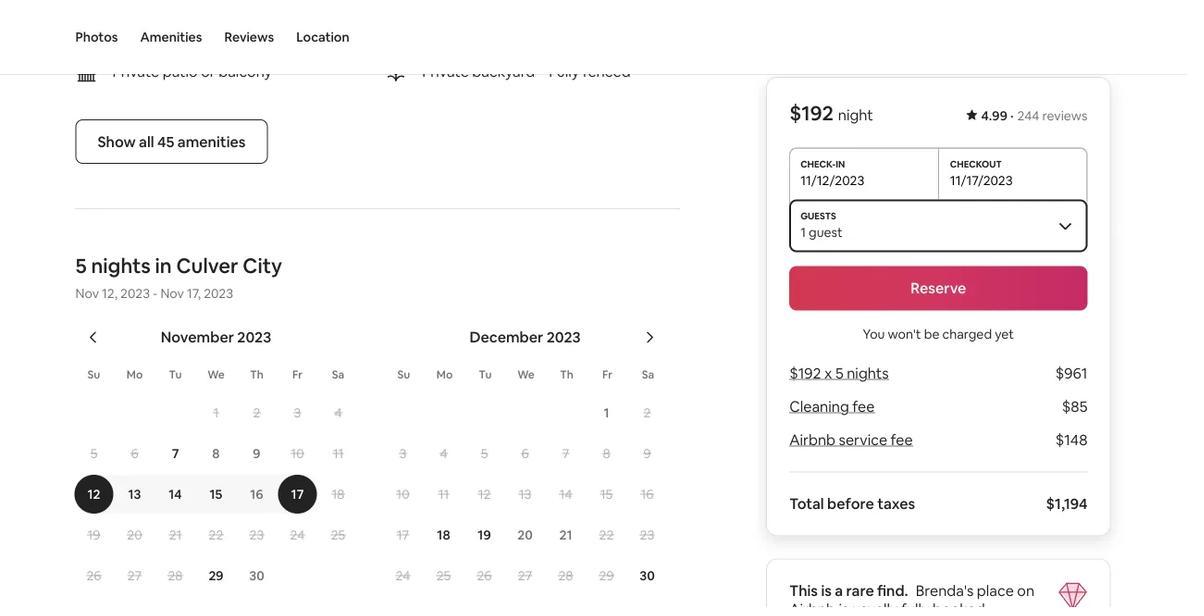 Task type: describe. For each thing, give the bounding box(es) containing it.
11 for topmost 11 button
[[333, 445, 344, 462]]

2 su from the left
[[398, 368, 410, 382]]

backyard
[[472, 62, 535, 81]]

1 22 button from the left
[[196, 516, 237, 555]]

private for private backyard – fully fenced
[[422, 62, 469, 81]]

22 for first 22 button from the left
[[209, 527, 223, 544]]

1 6 button from the left
[[114, 434, 155, 473]]

1 8 from the left
[[212, 445, 220, 462]]

2 we from the left
[[518, 368, 535, 382]]

in
[[155, 252, 172, 279]]

0 vertical spatial 24 button
[[277, 516, 318, 555]]

reserve button
[[790, 266, 1088, 311]]

20 for second 20 button from the right
[[127, 527, 142, 544]]

28 for 2nd 28 button from right
[[168, 568, 183, 584]]

2 27 from the left
[[518, 568, 532, 584]]

11/17/2023
[[951, 172, 1013, 189]]

1 vertical spatial fee
[[891, 431, 914, 450]]

2 for december 2023
[[644, 405, 651, 421]]

december
[[470, 327, 544, 346]]

1 we from the left
[[208, 368, 225, 382]]

location
[[296, 29, 350, 45]]

rare
[[847, 582, 875, 601]]

0 vertical spatial 18 button
[[318, 475, 359, 514]]

2023 left "-"
[[120, 285, 150, 302]]

airbnb service fee button
[[790, 431, 914, 450]]

culver
[[176, 252, 239, 279]]

1 inside popup button
[[801, 224, 806, 240]]

2 26 button from the left
[[464, 557, 505, 595]]

total before taxes
[[790, 495, 916, 514]]

november 2023
[[161, 327, 271, 346]]

charged
[[943, 326, 993, 342]]

you won't be charged yet
[[863, 326, 1015, 342]]

28 for first 28 button from the right
[[559, 568, 574, 584]]

17 for the left 17 button
[[291, 486, 304, 503]]

2 16 button from the left
[[627, 475, 668, 514]]

1 19 button from the left
[[74, 516, 114, 555]]

x
[[825, 364, 833, 383]]

fully
[[902, 600, 930, 608]]

1 horizontal spatial 18
[[437, 527, 451, 544]]

0 vertical spatial 3
[[294, 405, 301, 421]]

you
[[863, 326, 885, 342]]

2 20 button from the left
[[505, 516, 546, 555]]

1 guest
[[801, 224, 843, 240]]

2 sa from the left
[[642, 368, 655, 382]]

$192 night
[[790, 100, 874, 127]]

1 21 button from the left
[[155, 516, 196, 555]]

1 guest button
[[790, 200, 1088, 252]]

26 for 2nd 26 button from the right
[[87, 568, 101, 584]]

9 for first 9 button from right
[[644, 445, 651, 462]]

private patio or balcony
[[112, 62, 272, 81]]

reviews
[[224, 29, 274, 45]]

night
[[839, 106, 874, 125]]

show all 45 amenities button
[[75, 120, 268, 164]]

–
[[539, 62, 546, 81]]

1 su from the left
[[88, 368, 100, 382]]

2 6 from the left
[[522, 445, 529, 462]]

1 vertical spatial 10
[[397, 486, 410, 503]]

2 fr from the left
[[603, 368, 613, 382]]

fully
[[549, 62, 580, 81]]

0 vertical spatial 11 button
[[318, 434, 359, 473]]

11/12/2023
[[801, 172, 865, 189]]

2 8 button from the left
[[586, 434, 627, 473]]

1 12 from the left
[[87, 486, 100, 503]]

2 8 from the left
[[603, 445, 611, 462]]

show
[[98, 132, 136, 151]]

2 7 from the left
[[563, 445, 570, 462]]

23 for 2nd 23 button from the right
[[250, 527, 264, 544]]

5 nights in culver city nov 12, 2023 - nov 17, 2023
[[75, 252, 282, 302]]

0 vertical spatial 4 button
[[318, 394, 359, 433]]

17 for the bottom 17 button
[[397, 527, 409, 544]]

balcony
[[219, 62, 272, 81]]

cleaning fee
[[790, 397, 875, 416]]

2 19 button from the left
[[464, 516, 505, 555]]

1 horizontal spatial 25
[[437, 568, 451, 584]]

2023 right 17,
[[204, 285, 233, 302]]

$192 for $192 x 5 nights
[[790, 364, 822, 383]]

1 horizontal spatial 25 button
[[424, 557, 464, 595]]

0 horizontal spatial 10
[[291, 445, 304, 462]]

4 for bottom 4 button
[[440, 445, 448, 462]]

amenities button
[[140, 0, 202, 74]]

december 2023
[[470, 327, 581, 346]]

brenda's place on airbnb is usually fully booked.
[[790, 582, 1035, 608]]

1 vertical spatial 10 button
[[383, 475, 424, 514]]

1 button for december 2023
[[586, 394, 627, 433]]

photos
[[75, 29, 118, 45]]

private backyard – fully fenced
[[422, 62, 631, 81]]

location button
[[296, 0, 350, 74]]

0 vertical spatial fee
[[853, 397, 875, 416]]

0 horizontal spatial 10 button
[[277, 434, 318, 473]]

place
[[978, 582, 1015, 601]]

2 button for november 2023
[[237, 394, 277, 433]]

13 for 2nd '13' button from left
[[519, 486, 532, 503]]

2 27 button from the left
[[505, 557, 546, 595]]

2 28 button from the left
[[546, 557, 586, 595]]

24 for 24 button to the top
[[290, 527, 305, 544]]

1 nov from the left
[[75, 285, 99, 302]]

2 tu from the left
[[479, 368, 492, 382]]

fenced
[[583, 62, 631, 81]]

2 13 button from the left
[[505, 475, 546, 514]]

all
[[139, 132, 154, 151]]

23 for second 23 button from the left
[[640, 527, 655, 544]]

1 fr from the left
[[293, 368, 303, 382]]

15 for first the 15 button from the right
[[601, 486, 613, 503]]

12,
[[102, 285, 118, 302]]

2 22 button from the left
[[586, 516, 627, 555]]

total
[[790, 495, 825, 514]]

1 vertical spatial 4 button
[[424, 434, 464, 473]]

private for private patio or balcony
[[112, 62, 159, 81]]

4 for topmost 4 button
[[335, 405, 342, 421]]

be
[[925, 326, 940, 342]]

$85
[[1063, 397, 1088, 416]]

service
[[839, 431, 888, 450]]

2023 right november
[[237, 327, 271, 346]]

1 vertical spatial 18 button
[[424, 516, 464, 555]]

0 horizontal spatial 18
[[332, 486, 345, 503]]

2 button for december 2023
[[627, 394, 668, 433]]

2 for november 2023
[[253, 405, 261, 421]]

9 for first 9 button from the left
[[253, 445, 261, 462]]

1 vertical spatial 3 button
[[383, 434, 424, 473]]

this
[[790, 582, 818, 601]]

before
[[828, 495, 875, 514]]

1 vertical spatial 24 button
[[383, 557, 424, 595]]

$1,194
[[1047, 495, 1088, 514]]

1 6 from the left
[[131, 445, 138, 462]]

airbnb inside brenda's place on airbnb is usually fully booked.
[[790, 600, 836, 608]]

1 vertical spatial 17 button
[[383, 516, 424, 555]]

2 30 button from the left
[[627, 557, 668, 595]]

2 21 button from the left
[[546, 516, 586, 555]]

5 inside 5 nights in culver city nov 12, 2023 - nov 17, 2023
[[75, 252, 87, 279]]

0 horizontal spatial is
[[822, 582, 832, 601]]

find.
[[878, 582, 909, 601]]

14 for second 14 button from the left
[[560, 486, 573, 503]]

1 13 button from the left
[[114, 475, 155, 514]]

1 5 button from the left
[[74, 434, 114, 473]]

amenities
[[140, 29, 202, 45]]

$961
[[1056, 364, 1088, 383]]

a
[[835, 582, 844, 601]]

1 29 from the left
[[209, 568, 224, 584]]

4.99 · 244 reviews
[[982, 108, 1088, 124]]

1 26 button from the left
[[74, 557, 114, 595]]

reviews
[[1043, 108, 1088, 124]]

14 for 1st 14 button from the left
[[169, 486, 182, 503]]

1 7 from the left
[[172, 445, 179, 462]]

·
[[1011, 108, 1014, 124]]

24 for the bottom 24 button
[[396, 568, 410, 584]]

patio
[[163, 62, 198, 81]]

21 for 2nd 21 button from left
[[560, 527, 573, 544]]

taxes
[[878, 495, 916, 514]]

$192 x 5 nights button
[[790, 364, 889, 383]]

2023 right the december
[[547, 327, 581, 346]]

1 button for november 2023
[[196, 394, 237, 433]]

cleaning fee button
[[790, 397, 875, 416]]

244
[[1018, 108, 1040, 124]]

-
[[153, 285, 158, 302]]



Task type: vqa. For each thing, say whether or not it's contained in the screenshot.


Task type: locate. For each thing, give the bounding box(es) containing it.
0 horizontal spatial mo
[[127, 368, 143, 382]]

won't
[[888, 326, 922, 342]]

0 horizontal spatial 30 button
[[237, 557, 277, 595]]

1 vertical spatial 24
[[396, 568, 410, 584]]

1 horizontal spatial 11
[[439, 486, 449, 503]]

0 horizontal spatial we
[[208, 368, 225, 382]]

0 vertical spatial 25
[[331, 527, 346, 544]]

1 horizontal spatial 23
[[640, 527, 655, 544]]

1 horizontal spatial 21
[[560, 527, 573, 544]]

show all 45 amenities
[[98, 132, 246, 151]]

0 horizontal spatial 8 button
[[196, 434, 237, 473]]

17,
[[187, 285, 201, 302]]

photos button
[[75, 0, 118, 74]]

1 airbnb from the top
[[790, 431, 836, 450]]

0 horizontal spatial 24 button
[[277, 516, 318, 555]]

1 horizontal spatial 13
[[519, 486, 532, 503]]

1 horizontal spatial 28 button
[[546, 557, 586, 595]]

0 horizontal spatial 14 button
[[155, 475, 196, 514]]

2 th from the left
[[560, 368, 574, 382]]

19 for first 19 button from right
[[478, 527, 491, 544]]

1 sa from the left
[[332, 368, 345, 382]]

27 button
[[114, 557, 155, 595], [505, 557, 546, 595]]

1 16 button from the left
[[237, 475, 277, 514]]

2 nov from the left
[[161, 285, 184, 302]]

1 horizontal spatial sa
[[642, 368, 655, 382]]

nov
[[75, 285, 99, 302], [161, 285, 184, 302]]

17 button
[[277, 475, 318, 514], [383, 516, 424, 555]]

calendar application
[[53, 308, 1188, 608]]

26 for second 26 button from left
[[477, 568, 492, 584]]

0 horizontal spatial sa
[[332, 368, 345, 382]]

yet
[[995, 326, 1015, 342]]

0 horizontal spatial 22
[[209, 527, 223, 544]]

23
[[250, 527, 264, 544], [640, 527, 655, 544]]

1 horizontal spatial 16 button
[[627, 475, 668, 514]]

1 19 from the left
[[88, 527, 100, 544]]

15 button
[[196, 475, 237, 514], [586, 475, 627, 514]]

booked.
[[933, 600, 989, 608]]

2 23 button from the left
[[627, 516, 668, 555]]

1 horizontal spatial 17 button
[[383, 516, 424, 555]]

0 vertical spatial 10
[[291, 445, 304, 462]]

2 9 button from the left
[[627, 434, 668, 473]]

2 30 from the left
[[640, 568, 655, 584]]

3
[[294, 405, 301, 421], [400, 445, 407, 462]]

4.99
[[982, 108, 1008, 124]]

is inside brenda's place on airbnb is usually fully booked.
[[839, 600, 849, 608]]

2 14 button from the left
[[546, 475, 586, 514]]

1 horizontal spatial nov
[[161, 285, 184, 302]]

0 horizontal spatial 26 button
[[74, 557, 114, 595]]

1 horizontal spatial 22
[[600, 527, 614, 544]]

1 27 button from the left
[[114, 557, 155, 595]]

1 horizontal spatial 26
[[477, 568, 492, 584]]

2 2 from the left
[[644, 405, 651, 421]]

2 14 from the left
[[560, 486, 573, 503]]

14 button
[[155, 475, 196, 514], [546, 475, 586, 514]]

21 for first 21 button
[[169, 527, 182, 544]]

1 9 from the left
[[253, 445, 261, 462]]

0 horizontal spatial fee
[[853, 397, 875, 416]]

cleaning
[[790, 397, 850, 416]]

0 horizontal spatial 19 button
[[74, 516, 114, 555]]

1 vertical spatial 4
[[440, 445, 448, 462]]

2 horizontal spatial 1
[[801, 224, 806, 240]]

2 29 from the left
[[599, 568, 614, 584]]

airbnb left rare
[[790, 600, 836, 608]]

1 28 from the left
[[168, 568, 183, 584]]

0 horizontal spatial 22 button
[[196, 516, 237, 555]]

7
[[172, 445, 179, 462], [563, 445, 570, 462]]

1 horizontal spatial 14 button
[[546, 475, 586, 514]]

24
[[290, 527, 305, 544], [396, 568, 410, 584]]

25
[[331, 527, 346, 544], [437, 568, 451, 584]]

0 horizontal spatial 9
[[253, 445, 261, 462]]

0 horizontal spatial su
[[88, 368, 100, 382]]

2 21 from the left
[[560, 527, 573, 544]]

2 22 from the left
[[600, 527, 614, 544]]

1 horizontal spatial 3
[[400, 445, 407, 462]]

1 for november 2023
[[213, 405, 219, 421]]

0 horizontal spatial th
[[250, 368, 264, 382]]

on
[[1018, 582, 1035, 601]]

1 horizontal spatial 12
[[478, 486, 491, 503]]

$192 left night
[[790, 100, 834, 127]]

1 23 button from the left
[[237, 516, 277, 555]]

1 horizontal spatial 26 button
[[464, 557, 505, 595]]

2 6 button from the left
[[505, 434, 546, 473]]

1 horizontal spatial 8
[[603, 445, 611, 462]]

november
[[161, 327, 234, 346]]

amenities
[[178, 132, 246, 151]]

0 horizontal spatial 21 button
[[155, 516, 196, 555]]

24 button
[[277, 516, 318, 555], [383, 557, 424, 595]]

2 15 button from the left
[[586, 475, 627, 514]]

22 for 2nd 22 button from left
[[600, 527, 614, 544]]

0 vertical spatial 24
[[290, 527, 305, 544]]

$192 x 5 nights
[[790, 364, 889, 383]]

6 button
[[114, 434, 155, 473], [505, 434, 546, 473]]

1 13 from the left
[[128, 486, 141, 503]]

19 button
[[74, 516, 114, 555], [464, 516, 505, 555]]

2 13 from the left
[[519, 486, 532, 503]]

18
[[332, 486, 345, 503], [437, 527, 451, 544]]

1 mo from the left
[[127, 368, 143, 382]]

0 horizontal spatial 2
[[253, 405, 261, 421]]

7 button
[[155, 434, 196, 473], [546, 434, 586, 473]]

1 vertical spatial airbnb
[[790, 600, 836, 608]]

is
[[822, 582, 832, 601], [839, 600, 849, 608]]

tu down the december
[[479, 368, 492, 382]]

0 horizontal spatial 11 button
[[318, 434, 359, 473]]

0 horizontal spatial 27
[[128, 568, 142, 584]]

0 horizontal spatial 9 button
[[237, 434, 277, 473]]

1 horizontal spatial 6 button
[[505, 434, 546, 473]]

1 29 button from the left
[[196, 557, 237, 595]]

1 tu from the left
[[169, 368, 182, 382]]

this is a rare find.
[[790, 582, 909, 601]]

1 7 button from the left
[[155, 434, 196, 473]]

fee right "service" at the right bottom of page
[[891, 431, 914, 450]]

mo
[[127, 368, 143, 382], [437, 368, 453, 382]]

2 2 button from the left
[[627, 394, 668, 433]]

1 14 from the left
[[169, 486, 182, 503]]

4
[[335, 405, 342, 421], [440, 445, 448, 462]]

1 horizontal spatial 20
[[518, 527, 533, 544]]

$192 left x
[[790, 364, 822, 383]]

20 for 2nd 20 button from left
[[518, 527, 533, 544]]

2 5 button from the left
[[464, 434, 505, 473]]

8
[[212, 445, 220, 462], [603, 445, 611, 462]]

1 vertical spatial 11
[[439, 486, 449, 503]]

1 horizontal spatial 2 button
[[627, 394, 668, 433]]

0 horizontal spatial 28
[[168, 568, 183, 584]]

29
[[209, 568, 224, 584], [599, 568, 614, 584]]

0 vertical spatial $192
[[790, 100, 834, 127]]

1 vertical spatial 25 button
[[424, 557, 464, 595]]

1 20 button from the left
[[114, 516, 155, 555]]

0 horizontal spatial 3 button
[[277, 394, 318, 433]]

2 private from the left
[[422, 62, 469, 81]]

0 horizontal spatial 16 button
[[237, 475, 277, 514]]

1 30 button from the left
[[237, 557, 277, 595]]

0 horizontal spatial 2 button
[[237, 394, 277, 433]]

su
[[88, 368, 100, 382], [398, 368, 410, 382]]

fee up "service" at the right bottom of page
[[853, 397, 875, 416]]

45
[[157, 132, 174, 151]]

1 horizontal spatial 27
[[518, 568, 532, 584]]

we down november 2023
[[208, 368, 225, 382]]

0 horizontal spatial 12
[[87, 486, 100, 503]]

is left a
[[822, 582, 832, 601]]

1 8 button from the left
[[196, 434, 237, 473]]

1 1 button from the left
[[196, 394, 237, 433]]

1 button
[[196, 394, 237, 433], [586, 394, 627, 433]]

0 vertical spatial 11
[[333, 445, 344, 462]]

nov left 12,
[[75, 285, 99, 302]]

25 button
[[318, 516, 359, 555], [424, 557, 464, 595]]

private left backyard
[[422, 62, 469, 81]]

1 horizontal spatial th
[[560, 368, 574, 382]]

$192
[[790, 100, 834, 127], [790, 364, 822, 383]]

$148
[[1056, 431, 1088, 450]]

th
[[250, 368, 264, 382], [560, 368, 574, 382]]

is left the usually
[[839, 600, 849, 608]]

0 horizontal spatial 25
[[331, 527, 346, 544]]

1 $192 from the top
[[790, 100, 834, 127]]

we down december 2023
[[518, 368, 535, 382]]

0 vertical spatial 4
[[335, 405, 342, 421]]

1 horizontal spatial 18 button
[[424, 516, 464, 555]]

16
[[250, 486, 264, 503], [641, 486, 654, 503]]

2 mo from the left
[[437, 368, 453, 382]]

2 1 button from the left
[[586, 394, 627, 433]]

tu down november
[[169, 368, 182, 382]]

1 horizontal spatial 10
[[397, 486, 410, 503]]

0 horizontal spatial 17
[[291, 486, 304, 503]]

1 16 from the left
[[250, 486, 264, 503]]

nov right "-"
[[161, 285, 184, 302]]

5 button
[[74, 434, 114, 473], [464, 434, 505, 473]]

brenda's
[[916, 582, 974, 601]]

23 button
[[237, 516, 277, 555], [627, 516, 668, 555]]

20 button
[[114, 516, 155, 555], [505, 516, 546, 555]]

2 9 from the left
[[644, 445, 651, 462]]

26
[[87, 568, 101, 584], [477, 568, 492, 584]]

2 23 from the left
[[640, 527, 655, 544]]

0 horizontal spatial 13
[[128, 486, 141, 503]]

reserve
[[911, 279, 967, 298]]

2 15 from the left
[[601, 486, 613, 503]]

1 2 from the left
[[253, 405, 261, 421]]

29 button
[[196, 557, 237, 595], [586, 557, 627, 595]]

1 horizontal spatial 2
[[644, 405, 651, 421]]

21
[[169, 527, 182, 544], [560, 527, 573, 544]]

nights right x
[[847, 364, 889, 383]]

10
[[291, 445, 304, 462], [397, 486, 410, 503]]

1 28 button from the left
[[155, 557, 196, 595]]

0 horizontal spatial 28 button
[[155, 557, 196, 595]]

private left the patio
[[112, 62, 159, 81]]

1 for december 2023
[[604, 405, 610, 421]]

1 horizontal spatial 11 button
[[424, 475, 464, 514]]

10 button
[[277, 434, 318, 473], [383, 475, 424, 514]]

1 horizontal spatial 12 button
[[464, 475, 505, 514]]

0 horizontal spatial 12 button
[[74, 475, 114, 514]]

th down november 2023
[[250, 368, 264, 382]]

1 12 button from the left
[[74, 475, 114, 514]]

1 27 from the left
[[128, 568, 142, 584]]

1 horizontal spatial 15
[[601, 486, 613, 503]]

1 22 from the left
[[209, 527, 223, 544]]

0 horizontal spatial 15
[[210, 486, 223, 503]]

15 for second the 15 button from the right
[[210, 486, 223, 503]]

2 12 button from the left
[[464, 475, 505, 514]]

1 horizontal spatial 1
[[604, 405, 610, 421]]

0 horizontal spatial 17 button
[[277, 475, 318, 514]]

28 button
[[155, 557, 196, 595], [546, 557, 586, 595]]

19 for 2nd 19 button from right
[[88, 527, 100, 544]]

1 horizontal spatial 17
[[397, 527, 409, 544]]

th down december 2023
[[560, 368, 574, 382]]

1 horizontal spatial 10 button
[[383, 475, 424, 514]]

1 horizontal spatial 19 button
[[464, 516, 505, 555]]

1 horizontal spatial nights
[[847, 364, 889, 383]]

1 horizontal spatial 21 button
[[546, 516, 586, 555]]

26 button
[[74, 557, 114, 595], [464, 557, 505, 595]]

1 21 from the left
[[169, 527, 182, 544]]

2 29 button from the left
[[586, 557, 627, 595]]

nights up 12,
[[91, 252, 151, 279]]

1 14 button from the left
[[155, 475, 196, 514]]

1
[[801, 224, 806, 240], [213, 405, 219, 421], [604, 405, 610, 421]]

20
[[127, 527, 142, 544], [518, 527, 533, 544]]

2 28 from the left
[[559, 568, 574, 584]]

1 26 from the left
[[87, 568, 101, 584]]

airbnb down cleaning
[[790, 431, 836, 450]]

1 horizontal spatial 9 button
[[627, 434, 668, 473]]

0 horizontal spatial 25 button
[[318, 516, 359, 555]]

13 for first '13' button from left
[[128, 486, 141, 503]]

1 horizontal spatial 5 button
[[464, 434, 505, 473]]

2 19 from the left
[[478, 527, 491, 544]]

1 30 from the left
[[249, 568, 265, 584]]

2 26 from the left
[[477, 568, 492, 584]]

27
[[128, 568, 142, 584], [518, 568, 532, 584]]

16 button
[[237, 475, 277, 514], [627, 475, 668, 514]]

guest
[[809, 224, 843, 240]]

0 horizontal spatial 23 button
[[237, 516, 277, 555]]

airbnb service fee
[[790, 431, 914, 450]]

city
[[243, 252, 282, 279]]

1 horizontal spatial fee
[[891, 431, 914, 450]]

2 7 button from the left
[[546, 434, 586, 473]]

1 private from the left
[[112, 62, 159, 81]]

11 button
[[318, 434, 359, 473], [424, 475, 464, 514]]

0 horizontal spatial 29
[[209, 568, 224, 584]]

1 th from the left
[[250, 368, 264, 382]]

1 horizontal spatial su
[[398, 368, 410, 382]]

0 horizontal spatial tu
[[169, 368, 182, 382]]

0 horizontal spatial 24
[[290, 527, 305, 544]]

2 12 from the left
[[478, 486, 491, 503]]

1 horizontal spatial 13 button
[[505, 475, 546, 514]]

nights inside 5 nights in culver city nov 12, 2023 - nov 17, 2023
[[91, 252, 151, 279]]

1 9 button from the left
[[237, 434, 277, 473]]

we
[[208, 368, 225, 382], [518, 368, 535, 382]]

11 for rightmost 11 button
[[439, 486, 449, 503]]

12 button
[[74, 475, 114, 514], [464, 475, 505, 514]]

0 horizontal spatial nov
[[75, 285, 99, 302]]

2
[[253, 405, 261, 421], [644, 405, 651, 421]]

9 button
[[237, 434, 277, 473], [627, 434, 668, 473]]

1 horizontal spatial mo
[[437, 368, 453, 382]]

1 23 from the left
[[250, 527, 264, 544]]

0 vertical spatial 25 button
[[318, 516, 359, 555]]

21 button
[[155, 516, 196, 555], [546, 516, 586, 555]]

tu
[[169, 368, 182, 382], [479, 368, 492, 382]]

or
[[201, 62, 215, 81]]

2 20 from the left
[[518, 527, 533, 544]]

2 button
[[237, 394, 277, 433], [627, 394, 668, 433]]

0 horizontal spatial 30
[[249, 568, 265, 584]]

2 16 from the left
[[641, 486, 654, 503]]

30
[[249, 568, 265, 584], [640, 568, 655, 584]]

nights
[[91, 252, 151, 279], [847, 364, 889, 383]]

1 vertical spatial nights
[[847, 364, 889, 383]]

1 2 button from the left
[[237, 394, 277, 433]]

1 20 from the left
[[127, 527, 142, 544]]

1 15 button from the left
[[196, 475, 237, 514]]

0 horizontal spatial 1 button
[[196, 394, 237, 433]]

reviews button
[[224, 0, 274, 74]]

$192 for $192 night
[[790, 100, 834, 127]]

0 horizontal spatial 7
[[172, 445, 179, 462]]

2 airbnb from the top
[[790, 600, 836, 608]]

30 button
[[237, 557, 277, 595], [627, 557, 668, 595]]

2 $192 from the top
[[790, 364, 822, 383]]

0 horizontal spatial 5 button
[[74, 434, 114, 473]]

0 vertical spatial 10 button
[[277, 434, 318, 473]]

usually
[[853, 600, 898, 608]]



